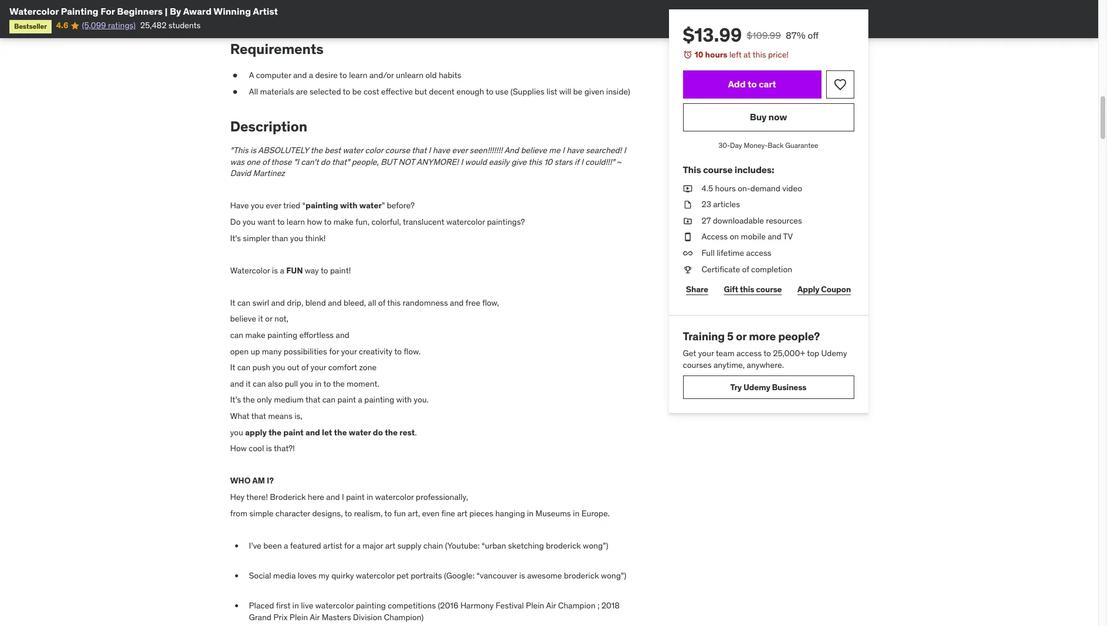Task type: locate. For each thing, give the bounding box(es) containing it.
it
[[258, 314, 263, 324], [246, 378, 251, 389]]

who
[[230, 476, 251, 486]]

2 vertical spatial course
[[757, 284, 782, 294]]

learn inside have you ever tried " painting with water " before? do you want to learn how to make fun, colorful, translucent watercolor paintings? it's simpler than you think!
[[287, 216, 305, 227]]

access
[[747, 248, 772, 258], [737, 348, 762, 359]]

watercolor inside placed first in live watercolor painting competitions (2016 harmony festival plein air champion ; 2018 grand prix plein air masters division champion)
[[316, 600, 354, 611]]

try udemy business
[[731, 382, 807, 392]]

believe inside "this is absolutely the best water color course that i have ever seen!!!!!!! and believe me i have searched! i was one of those "i can't do that" people, but not anymore! i would easily give this 10 stars if i could!!!" ~ david martinez
[[521, 145, 547, 155]]

or left not,
[[265, 314, 273, 324]]

broderick up the champion
[[564, 570, 599, 581]]

0 horizontal spatial course
[[385, 145, 410, 155]]

1 horizontal spatial make
[[334, 216, 354, 227]]

bleed,
[[344, 297, 366, 308]]

watercolor down simpler
[[230, 265, 270, 276]]

it left also
[[246, 378, 251, 389]]

hours up articles
[[716, 183, 736, 193]]

or inside it can swirl and drip, blend and bleed, all of this randomness and free flow, believe it or not, can make painting effortless and open up many possibilities for your creativity to flow. it can push you out of your comfort zone and it can also pull you in to the moment. it's the only medium that can paint a painting with you. what that means is, you apply the paint and let the water do the rest . how cool is that?!
[[265, 314, 273, 324]]

$13.99
[[683, 23, 743, 47]]

0 vertical spatial xsmall image
[[683, 183, 693, 194]]

1 xsmall image from the top
[[683, 183, 693, 194]]

1 vertical spatial with
[[397, 395, 412, 405]]

1 vertical spatial xsmall image
[[683, 264, 693, 275]]

hours for 10
[[706, 49, 728, 60]]

1 vertical spatial learn
[[287, 216, 305, 227]]

sketching
[[508, 540, 544, 551]]

xsmall image left a
[[230, 70, 240, 81]]

0 vertical spatial hours
[[706, 49, 728, 60]]

0 horizontal spatial ever
[[266, 200, 282, 211]]

ratings)
[[108, 20, 136, 31]]

water
[[343, 145, 363, 155], [360, 200, 382, 211], [349, 427, 371, 438]]

is left the fun
[[272, 265, 278, 276]]

0 vertical spatial with
[[340, 200, 358, 211]]

believe inside it can swirl and drip, blend and bleed, all of this randomness and free flow, believe it or not, can make painting effortless and open up many possibilities for your creativity to flow. it can push you out of your comfort zone and it can also pull you in to the moment. it's the only medium that can paint a painting with you. what that means is, you apply the paint and let the water do the rest . how cool is that?!
[[230, 314, 256, 324]]

1 vertical spatial wong")
[[601, 570, 627, 581]]

this inside "this is absolutely the best water color course that i have ever seen!!!!!!! and believe me i have searched! i was one of those "i can't do that" people, but not anymore! i would easily give this 10 stars if i could!!!" ~ david martinez
[[529, 156, 542, 167]]

plein down live
[[290, 612, 308, 622]]

left
[[730, 49, 742, 60]]

0 vertical spatial do
[[321, 156, 330, 167]]

to down a computer and a desire to learn and/or unlearn old habits
[[343, 86, 351, 97]]

drip,
[[287, 297, 304, 308]]

(supplies
[[511, 86, 545, 97]]

(2016
[[438, 600, 459, 611]]

resources
[[767, 215, 803, 226]]

or right 5
[[737, 329, 747, 343]]

with up fun,
[[340, 200, 358, 211]]

2 vertical spatial paint
[[346, 492, 365, 502]]

day
[[731, 141, 743, 149]]

of up martinez
[[262, 156, 269, 167]]

ever
[[452, 145, 468, 155], [266, 200, 282, 211]]

this right the "all"
[[388, 297, 401, 308]]

0 vertical spatial ever
[[452, 145, 468, 155]]

0 vertical spatial plein
[[526, 600, 545, 611]]

xsmall image
[[230, 70, 240, 81], [230, 86, 240, 97], [683, 199, 693, 211], [683, 215, 693, 227], [683, 231, 693, 243], [683, 248, 693, 259]]

1 vertical spatial access
[[737, 348, 762, 359]]

0 vertical spatial water
[[343, 145, 363, 155]]

do
[[321, 156, 330, 167], [373, 427, 383, 438]]

paint up realism,
[[346, 492, 365, 502]]

you right pull
[[300, 378, 313, 389]]

do left rest
[[373, 427, 383, 438]]

0 horizontal spatial do
[[321, 156, 330, 167]]

buy now button
[[683, 103, 855, 131]]

not,
[[275, 314, 289, 324]]

it
[[230, 297, 235, 308], [230, 362, 235, 373]]

paintings?
[[487, 216, 525, 227]]

this right gift
[[740, 284, 755, 294]]

(youtube:
[[445, 540, 480, 551]]

water inside have you ever tried " painting with water " before? do you want to learn how to make fun, colorful, translucent watercolor paintings? it's simpler than you think!
[[360, 200, 382, 211]]

museums
[[536, 508, 571, 519]]

0 vertical spatial udemy
[[822, 348, 848, 359]]

it left swirl
[[230, 297, 235, 308]]

pieces
[[470, 508, 494, 519]]

that
[[412, 145, 427, 155], [306, 395, 321, 405], [251, 411, 266, 421]]

habits
[[439, 70, 462, 80]]

ever inside have you ever tried " painting with water " before? do you want to learn how to make fun, colorful, translucent watercolor paintings? it's simpler than you think!
[[266, 200, 282, 211]]

xsmall image left "27"
[[683, 215, 693, 227]]

learn
[[349, 70, 368, 80], [287, 216, 305, 227]]

0 vertical spatial watercolor
[[9, 5, 59, 17]]

unlearn
[[396, 70, 424, 80]]

from
[[230, 508, 248, 519]]

of
[[262, 156, 269, 167], [743, 264, 750, 274], [379, 297, 386, 308], [302, 362, 309, 373]]

full lifetime access
[[702, 248, 772, 258]]

0 horizontal spatial it
[[246, 378, 251, 389]]

xsmall image for full
[[683, 248, 693, 259]]

0 horizontal spatial 10
[[544, 156, 553, 167]]

watercolor for watercolor is a fun way to paint!
[[230, 265, 270, 276]]

that inside "this is absolutely the best water color course that i have ever seen!!!!!!! and believe me i have searched! i was one of those "i can't do that" people, but not anymore! i would easily give this 10 stars if i could!!!" ~ david martinez
[[412, 145, 427, 155]]

with inside have you ever tried " painting with water " before? do you want to learn how to make fun, colorful, translucent watercolor paintings? it's simpler than you think!
[[340, 200, 358, 211]]

be left cost
[[353, 86, 362, 97]]

wong") up 2018
[[601, 570, 627, 581]]

are
[[296, 86, 308, 97]]

if
[[575, 156, 580, 167]]

0 horizontal spatial watercolor
[[9, 5, 59, 17]]

desire
[[315, 70, 338, 80]]

featured
[[290, 540, 321, 551]]

0 vertical spatial believe
[[521, 145, 547, 155]]

1 horizontal spatial with
[[397, 395, 412, 405]]

is right cool
[[266, 443, 272, 454]]

painting up how
[[306, 200, 339, 211]]

course up but
[[385, 145, 410, 155]]

1 horizontal spatial watercolor
[[230, 265, 270, 276]]

europe.
[[582, 508, 610, 519]]

1 vertical spatial believe
[[230, 314, 256, 324]]

would
[[465, 156, 487, 167]]

0 horizontal spatial or
[[265, 314, 273, 324]]

ever up want
[[266, 200, 282, 211]]

0 horizontal spatial udemy
[[744, 382, 771, 392]]

art inside who am i? hey there! broderick here and i paint in watercolor professionally, from simple character designs, to realism, to fun art, even fine art pieces hanging in museums in europe.
[[458, 508, 468, 519]]

can't
[[301, 156, 319, 167]]

the right "it's"
[[243, 395, 255, 405]]

to right way
[[321, 265, 328, 276]]

it down open
[[230, 362, 235, 373]]

best
[[325, 145, 341, 155]]

1 horizontal spatial ever
[[452, 145, 468, 155]]

learn up cost
[[349, 70, 368, 80]]

1 vertical spatial that
[[306, 395, 321, 405]]

1 vertical spatial or
[[737, 329, 747, 343]]

i left would
[[461, 156, 463, 167]]

xsmall image left the access
[[683, 231, 693, 243]]

in inside it can swirl and drip, blend and bleed, all of this randomness and free flow, believe it or not, can make painting effortless and open up many possibilities for your creativity to flow. it can push you out of your comfort zone and it can also pull you in to the moment. it's the only medium that can paint a painting with you. what that means is, you apply the paint and let the water do the rest . how cool is that?!
[[315, 378, 322, 389]]

how
[[230, 443, 247, 454]]

1 vertical spatial 10
[[544, 156, 553, 167]]

access
[[702, 231, 728, 242]]

1 horizontal spatial have
[[567, 145, 584, 155]]

watercolor up masters
[[316, 600, 354, 611]]

painting inside have you ever tried " painting with water " before? do you want to learn how to make fun, colorful, translucent watercolor paintings? it's simpler than you think!
[[306, 200, 339, 211]]

access up anywhere.
[[737, 348, 762, 359]]

1 vertical spatial art
[[386, 540, 396, 551]]

make inside it can swirl and drip, blend and bleed, all of this randomness and free flow, believe it or not, can make painting effortless and open up many possibilities for your creativity to flow. it can push you out of your comfort zone and it can also pull you in to the moment. it's the only medium that can paint a painting with you. what that means is, you apply the paint and let the water do the rest . how cool is that?!
[[245, 330, 266, 340]]

my
[[319, 570, 330, 581]]

~
[[617, 156, 623, 167]]

have
[[230, 200, 249, 211]]

your down possibilities on the left of the page
[[311, 362, 327, 373]]

i?
[[267, 476, 274, 486]]

is up one
[[250, 145, 256, 155]]

10 hours left at this price!
[[695, 49, 789, 60]]

1 horizontal spatial do
[[373, 427, 383, 438]]

painting up division
[[356, 600, 386, 611]]

watercolor up the bestseller
[[9, 5, 59, 17]]

0 vertical spatial for
[[329, 346, 339, 357]]

1 horizontal spatial udemy
[[822, 348, 848, 359]]

in
[[315, 378, 322, 389], [367, 492, 374, 502], [527, 508, 534, 519], [573, 508, 580, 519], [293, 600, 299, 611]]

learn down tried
[[287, 216, 305, 227]]

water right let
[[349, 427, 371, 438]]

watercolor inside have you ever tried " painting with water " before? do you want to learn how to make fun, colorful, translucent watercolor paintings? it's simpler than you think!
[[447, 216, 485, 227]]

0 vertical spatial learn
[[349, 70, 368, 80]]

paint down is,
[[284, 427, 304, 438]]

watercolor left paintings?
[[447, 216, 485, 227]]

1 horizontal spatial or
[[737, 329, 747, 343]]

for inside it can swirl and drip, blend and bleed, all of this randomness and free flow, believe it or not, can make painting effortless and open up many possibilities for your creativity to flow. it can push you out of your comfort zone and it can also pull you in to the moment. it's the only medium that can paint a painting with you. what that means is, you apply the paint and let the water do the rest . how cool is that?!
[[329, 346, 339, 357]]

2 vertical spatial that
[[251, 411, 266, 421]]

0 horizontal spatial air
[[310, 612, 320, 622]]

1 vertical spatial course
[[704, 164, 733, 176]]

pull
[[285, 378, 298, 389]]

you right do
[[243, 216, 256, 227]]

the up the can't
[[311, 145, 323, 155]]

that up apply
[[251, 411, 266, 421]]

watercolor up fun
[[375, 492, 414, 502]]

1 vertical spatial water
[[360, 200, 382, 211]]

to left use
[[486, 86, 494, 97]]

awesome
[[528, 570, 562, 581]]

1 vertical spatial air
[[310, 612, 320, 622]]

apply
[[798, 284, 820, 294]]

0 horizontal spatial plein
[[290, 612, 308, 622]]

hours left "left"
[[706, 49, 728, 60]]

the left rest
[[385, 427, 398, 438]]

0 horizontal spatial learn
[[287, 216, 305, 227]]

i right me
[[563, 145, 565, 155]]

30-
[[719, 141, 731, 149]]

1 horizontal spatial 10
[[695, 49, 704, 60]]

2 horizontal spatial that
[[412, 145, 427, 155]]

1 have from the left
[[433, 145, 450, 155]]

0 vertical spatial course
[[385, 145, 410, 155]]

apply
[[245, 427, 267, 438]]

broderick down "museums"
[[546, 540, 581, 551]]

chain
[[424, 540, 443, 551]]

xsmall image for certificate
[[683, 264, 693, 275]]

color
[[365, 145, 383, 155]]

0 vertical spatial that
[[412, 145, 427, 155]]

1 vertical spatial watercolor
[[230, 265, 270, 276]]

0 horizontal spatial make
[[245, 330, 266, 340]]

.
[[415, 427, 417, 438]]

training
[[683, 329, 725, 343]]

0 vertical spatial it
[[258, 314, 263, 324]]

paint
[[338, 395, 356, 405], [284, 427, 304, 438], [346, 492, 365, 502]]

believe down swirl
[[230, 314, 256, 324]]

the inside "this is absolutely the best water color course that i have ever seen!!!!!!! and believe me i have searched! i was one of those "i can't do that" people, but not anymore! i would easily give this 10 stars if i could!!!" ~ david martinez
[[311, 145, 323, 155]]

udemy right top
[[822, 348, 848, 359]]

buy
[[750, 111, 767, 123]]

list
[[547, 86, 558, 97]]

1 vertical spatial for
[[344, 540, 355, 551]]

2 it from the top
[[230, 362, 235, 373]]

and right here
[[326, 492, 340, 502]]

0 vertical spatial air
[[546, 600, 556, 611]]

to right desire
[[340, 70, 347, 80]]

0 vertical spatial make
[[334, 216, 354, 227]]

searched!
[[586, 145, 622, 155]]

festival
[[496, 600, 524, 611]]

2 horizontal spatial your
[[699, 348, 715, 359]]

1 horizontal spatial believe
[[521, 145, 547, 155]]

xsmall image left full at the right top of page
[[683, 248, 693, 259]]

2 xsmall image from the top
[[683, 264, 693, 275]]

0 horizontal spatial that
[[251, 411, 266, 421]]

at
[[744, 49, 751, 60]]

division
[[353, 612, 382, 622]]

this
[[753, 49, 767, 60], [529, 156, 542, 167], [740, 284, 755, 294], [388, 297, 401, 308]]

on-
[[738, 183, 751, 193]]

it down swirl
[[258, 314, 263, 324]]

0 horizontal spatial believe
[[230, 314, 256, 324]]

1 horizontal spatial be
[[574, 86, 583, 97]]

in left live
[[293, 600, 299, 611]]

access inside training 5 or more people? get your team access to 25,000+ top udemy courses anytime, anywhere.
[[737, 348, 762, 359]]

alarm image
[[683, 50, 693, 59]]

xsmall image up share
[[683, 264, 693, 275]]

description
[[230, 117, 307, 136]]

prix
[[274, 612, 288, 622]]

have you ever tried " painting with water " before? do you want to learn how to make fun, colorful, translucent watercolor paintings? it's simpler than you think!
[[230, 200, 525, 243]]

0 vertical spatial or
[[265, 314, 273, 324]]

course up 4.5
[[704, 164, 733, 176]]

your up comfort
[[341, 346, 357, 357]]

0 horizontal spatial with
[[340, 200, 358, 211]]

wong") down europe.
[[583, 540, 609, 551]]

ever inside "this is absolutely the best water color course that i have ever seen!!!!!!! and believe me i have searched! i was one of those "i can't do that" people, but not anymore! i would easily give this 10 stars if i could!!!" ~ david martinez
[[452, 145, 468, 155]]

one
[[247, 156, 260, 167]]

25,482 students
[[140, 20, 201, 31]]

medium
[[274, 395, 304, 405]]

have up if
[[567, 145, 584, 155]]

water up fun,
[[360, 200, 382, 211]]

simpler
[[243, 233, 270, 243]]

do down best
[[321, 156, 330, 167]]

1 horizontal spatial learn
[[349, 70, 368, 80]]

xsmall image
[[683, 183, 693, 194], [683, 264, 693, 275]]

have
[[433, 145, 450, 155], [567, 145, 584, 155]]

access on mobile and tv
[[702, 231, 793, 242]]

2 horizontal spatial course
[[757, 284, 782, 294]]

1 vertical spatial paint
[[284, 427, 304, 438]]

1 vertical spatial it
[[246, 378, 251, 389]]

"
[[382, 200, 385, 211]]

1 vertical spatial ever
[[266, 200, 282, 211]]

xsmall image left 23
[[683, 199, 693, 211]]

0 vertical spatial it
[[230, 297, 235, 308]]

"this is absolutely the best water color course that i have ever seen!!!!!!! and believe me i have searched! i was one of those "i can't do that" people, but not anymore! i would easily give this 10 stars if i could!!!" ~ david martinez
[[230, 145, 626, 178]]

art right fine
[[458, 508, 468, 519]]

0 vertical spatial broderick
[[546, 540, 581, 551]]

in right pull
[[315, 378, 322, 389]]

and
[[293, 70, 307, 80], [768, 231, 782, 242], [271, 297, 285, 308], [328, 297, 342, 308], [450, 297, 464, 308], [336, 330, 350, 340], [230, 378, 244, 389], [306, 427, 320, 438], [326, 492, 340, 502]]

and inside who am i? hey there! broderick here and i paint in watercolor professionally, from simple character designs, to realism, to fun art, even fine art pieces hanging in museums in europe.
[[326, 492, 340, 502]]

not
[[399, 156, 415, 167]]

to inside button
[[748, 78, 757, 90]]

0 horizontal spatial have
[[433, 145, 450, 155]]

painting
[[306, 200, 339, 211], [268, 330, 298, 340], [365, 395, 395, 405], [356, 600, 386, 611]]

and right blend
[[328, 297, 342, 308]]

10 inside "this is absolutely the best water color course that i have ever seen!!!!!!! and believe me i have searched! i was one of those "i can't do that" people, but not anymore! i would easily give this 10 stars if i could!!!" ~ david martinez
[[544, 156, 553, 167]]

access down 'mobile'
[[747, 248, 772, 258]]

1 horizontal spatial air
[[546, 600, 556, 611]]

water inside "this is absolutely the best water color course that i have ever seen!!!!!!! and believe me i have searched! i was one of those "i can't do that" people, but not anymore! i would easily give this 10 stars if i could!!!" ~ david martinez
[[343, 145, 363, 155]]

udemy right the try
[[744, 382, 771, 392]]

by
[[170, 5, 181, 17]]

believe up give
[[521, 145, 547, 155]]

1 vertical spatial do
[[373, 427, 383, 438]]

bestseller
[[14, 22, 47, 31]]

to left fun
[[385, 508, 392, 519]]

(5,099 ratings)
[[82, 20, 136, 31]]

watercolor inside who am i? hey there! broderick here and i paint in watercolor professionally, from simple character designs, to realism, to fun art, even fine art pieces hanging in museums in europe.
[[375, 492, 414, 502]]

apply coupon button
[[795, 278, 855, 301]]

(google:
[[444, 570, 475, 581]]

2 vertical spatial water
[[349, 427, 371, 438]]

you.
[[414, 395, 429, 405]]

for
[[329, 346, 339, 357], [344, 540, 355, 551]]

0 horizontal spatial be
[[353, 86, 362, 97]]

for up comfort
[[329, 346, 339, 357]]

do inside "this is absolutely the best water color course that i have ever seen!!!!!!! and believe me i have searched! i was one of those "i can't do that" people, but not anymore! i would easily give this 10 stars if i could!!!" ~ david martinez
[[321, 156, 330, 167]]

1 horizontal spatial art
[[458, 508, 468, 519]]

a left desire
[[309, 70, 313, 80]]

1 vertical spatial make
[[245, 330, 266, 340]]

0 horizontal spatial for
[[329, 346, 339, 357]]

0 vertical spatial paint
[[338, 395, 356, 405]]

hours for 4.5
[[716, 183, 736, 193]]

0 vertical spatial art
[[458, 508, 468, 519]]

1 vertical spatial it
[[230, 362, 235, 373]]

1 vertical spatial hours
[[716, 183, 736, 193]]



Task type: vqa. For each thing, say whether or not it's contained in the screenshot.
"DESIRE"
yes



Task type: describe. For each thing, give the bounding box(es) containing it.
what
[[230, 411, 250, 421]]

xsmall image for all
[[230, 86, 240, 97]]

could!!!"
[[586, 156, 615, 167]]

this inside it can swirl and drip, blend and bleed, all of this randomness and free flow, believe it or not, can make painting effortless and open up many possibilities for your creativity to flow. it can push you out of your comfort zone and it can also pull you in to the moment. it's the only medium that can paint a painting with you. what that means is, you apply the paint and let the water do the rest . how cool is that?!
[[388, 297, 401, 308]]

to down comfort
[[324, 378, 331, 389]]

or inside training 5 or more people? get your team access to 25,000+ top udemy courses anytime, anywhere.
[[737, 329, 747, 343]]

1 horizontal spatial plein
[[526, 600, 545, 611]]

is inside it can swirl and drip, blend and bleed, all of this randomness and free flow, believe it or not, can make painting effortless and open up many possibilities for your creativity to flow. it can push you out of your comfort zone and it can also pull you in to the moment. it's the only medium that can paint a painting with you. what that means is, you apply the paint and let the water do the rest . how cool is that?!
[[266, 443, 272, 454]]

hey
[[230, 492, 245, 502]]

can up let
[[323, 395, 336, 405]]

comfort
[[329, 362, 357, 373]]

1 horizontal spatial that
[[306, 395, 321, 405]]

course inside "this is absolutely the best water color course that i have ever seen!!!!!!! and believe me i have searched! i was one of those "i can't do that" people, but not anymore! i would easily give this 10 stars if i could!!!" ~ david martinez
[[385, 145, 410, 155]]

do inside it can swirl and drip, blend and bleed, all of this randomness and free flow, believe it or not, can make painting effortless and open up many possibilities for your creativity to flow. it can push you out of your comfort zone and it can also pull you in to the moment. it's the only medium that can paint a painting with you. what that means is, you apply the paint and let the water do the rest . how cool is that?!
[[373, 427, 383, 438]]

0 horizontal spatial your
[[311, 362, 327, 373]]

1 horizontal spatial it
[[258, 314, 263, 324]]

in right hanging
[[527, 508, 534, 519]]

also
[[268, 378, 283, 389]]

zone
[[359, 362, 377, 373]]

you left "out"
[[273, 362, 286, 373]]

0 vertical spatial 10
[[695, 49, 704, 60]]

is left awesome
[[520, 570, 526, 581]]

can up open
[[230, 330, 244, 340]]

of right the "all"
[[379, 297, 386, 308]]

there!
[[247, 492, 268, 502]]

and up not,
[[271, 297, 285, 308]]

buy now
[[750, 111, 788, 123]]

can left also
[[253, 378, 266, 389]]

1 vertical spatial plein
[[290, 612, 308, 622]]

painting
[[61, 5, 99, 17]]

tried
[[283, 200, 301, 211]]

watercolor is a fun way to paint!
[[230, 265, 351, 276]]

and up "it's"
[[230, 378, 244, 389]]

a left major on the bottom left of page
[[357, 540, 361, 551]]

can left swirl
[[237, 297, 251, 308]]

guarantee
[[786, 141, 819, 149]]

lifetime
[[717, 248, 745, 258]]

creativity
[[359, 346, 393, 357]]

i inside who am i? hey there! broderick here and i paint in watercolor professionally, from simple character designs, to realism, to fun art, even fine art pieces hanging in museums in europe.
[[342, 492, 344, 502]]

your inside training 5 or more people? get your team access to 25,000+ top udemy courses anytime, anywhere.
[[699, 348, 715, 359]]

gift
[[724, 284, 739, 294]]

you right have
[[251, 200, 264, 211]]

push
[[253, 362, 271, 373]]

certificate of completion
[[702, 264, 793, 274]]

try
[[731, 382, 742, 392]]

a right been
[[284, 540, 288, 551]]

and/or
[[370, 70, 394, 80]]

portraits
[[411, 570, 442, 581]]

requirements
[[230, 40, 324, 58]]

the right let
[[334, 427, 347, 438]]

full
[[702, 248, 715, 258]]

to left realism,
[[345, 508, 352, 519]]

award
[[183, 5, 212, 17]]

1 vertical spatial broderick
[[564, 570, 599, 581]]

2 be from the left
[[574, 86, 583, 97]]

in left europe.
[[573, 508, 580, 519]]

1 horizontal spatial course
[[704, 164, 733, 176]]

colorful,
[[372, 216, 401, 227]]

those
[[271, 156, 292, 167]]

"
[[303, 200, 306, 211]]

the down means
[[269, 427, 282, 438]]

course inside gift this course link
[[757, 284, 782, 294]]

of down full lifetime access
[[743, 264, 750, 274]]

27 downloadable resources
[[702, 215, 803, 226]]

and left let
[[306, 427, 320, 438]]

you right than
[[290, 233, 303, 243]]

and right effortless
[[336, 330, 350, 340]]

enough
[[457, 86, 484, 97]]

and
[[505, 145, 519, 155]]

$109.99
[[747, 29, 782, 41]]

competitions
[[388, 600, 436, 611]]

completion
[[752, 264, 793, 274]]

(5,099
[[82, 20, 106, 31]]

the down comfort
[[333, 378, 345, 389]]

25,000+
[[774, 348, 806, 359]]

a inside it can swirl and drip, blend and bleed, all of this randomness and free flow, believe it or not, can make painting effortless and open up many possibilities for your creativity to flow. it can push you out of your comfort zone and it can also pull you in to the moment. it's the only medium that can paint a painting with you. what that means is, you apply the paint and let the water do the rest . how cool is that?!
[[358, 395, 363, 405]]

open
[[230, 346, 249, 357]]

cart
[[759, 78, 777, 90]]

students
[[169, 20, 201, 31]]

is,
[[295, 411, 303, 421]]

can down open
[[237, 362, 251, 373]]

5
[[728, 329, 734, 343]]

paint!
[[330, 265, 351, 276]]

in inside placed first in live watercolor painting competitions (2016 harmony festival plein air champion ; 2018 grand prix plein air masters division champion)
[[293, 600, 299, 611]]

make inside have you ever tried " painting with water " before? do you want to learn how to make fun, colorful, translucent watercolor paintings? it's simpler than you think!
[[334, 216, 354, 227]]

0 vertical spatial wong")
[[583, 540, 609, 551]]

0 vertical spatial access
[[747, 248, 772, 258]]

anywhere.
[[747, 359, 785, 370]]

of right "out"
[[302, 362, 309, 373]]

i right if
[[582, 156, 584, 167]]

i right the searched!
[[624, 145, 626, 155]]

$13.99 $109.99 87% off
[[683, 23, 819, 47]]

video
[[783, 183, 803, 193]]

to inside training 5 or more people? get your team access to 25,000+ top udemy courses anytime, anywhere.
[[764, 348, 772, 359]]

back
[[768, 141, 784, 149]]

simple
[[250, 508, 274, 519]]

try udemy business link
[[683, 376, 855, 399]]

here
[[308, 492, 324, 502]]

1 horizontal spatial for
[[344, 540, 355, 551]]

price!
[[769, 49, 789, 60]]

"i
[[294, 156, 299, 167]]

0 horizontal spatial art
[[386, 540, 396, 551]]

gift this course link
[[721, 278, 786, 301]]

i up anymore!
[[429, 145, 431, 155]]

wishlist image
[[834, 77, 848, 91]]

30-day money-back guarantee
[[719, 141, 819, 149]]

moment.
[[347, 378, 380, 389]]

and up are
[[293, 70, 307, 80]]

2 have from the left
[[567, 145, 584, 155]]

this right at
[[753, 49, 767, 60]]

1 it from the top
[[230, 297, 235, 308]]

and left "tv"
[[768, 231, 782, 242]]

painting down not,
[[268, 330, 298, 340]]

artist
[[323, 540, 342, 551]]

anymore!
[[417, 156, 459, 167]]

with inside it can swirl and drip, blend and bleed, all of this randomness and free flow, believe it or not, can make painting effortless and open up many possibilities for your creativity to flow. it can push you out of your comfort zone and it can also pull you in to the moment. it's the only medium that can paint a painting with you. what that means is, you apply the paint and let the water do the rest . how cool is that?!
[[397, 395, 412, 405]]

broderick
[[270, 492, 306, 502]]

pet
[[397, 570, 409, 581]]

out
[[288, 362, 300, 373]]

to right want
[[277, 216, 285, 227]]

supply
[[398, 540, 422, 551]]

a left the fun
[[280, 265, 284, 276]]

in up realism,
[[367, 492, 374, 502]]

means
[[268, 411, 293, 421]]

rest
[[400, 427, 415, 438]]

painting inside placed first in live watercolor painting competitions (2016 harmony festival plein air champion ; 2018 grand prix plein air masters division champion)
[[356, 600, 386, 611]]

watercolor for watercolor painting for beginners | by award winning artist
[[9, 5, 59, 17]]

get
[[683, 348, 697, 359]]

artist
[[253, 5, 278, 17]]

xsmall image for a
[[230, 70, 240, 81]]

all
[[368, 297, 377, 308]]

translucent
[[403, 216, 445, 227]]

water inside it can swirl and drip, blend and bleed, all of this randomness and free flow, believe it or not, can make painting effortless and open up many possibilities for your creativity to flow. it can push you out of your comfort zone and it can also pull you in to the moment. it's the only medium that can paint a painting with you. what that means is, you apply the paint and let the water do the rest . how cool is that?!
[[349, 427, 371, 438]]

add to cart button
[[683, 70, 822, 98]]

fun
[[286, 265, 303, 276]]

1 be from the left
[[353, 86, 362, 97]]

computer
[[256, 70, 291, 80]]

and left free
[[450, 297, 464, 308]]

professionally,
[[416, 492, 468, 502]]

watercolor painting for beginners | by award winning artist
[[9, 5, 278, 17]]

share button
[[683, 278, 712, 301]]

mobile
[[742, 231, 766, 242]]

champion)
[[384, 612, 424, 622]]

want
[[258, 216, 276, 227]]

1 horizontal spatial your
[[341, 346, 357, 357]]

of inside "this is absolutely the best water color course that i have ever seen!!!!!!! and believe me i have searched! i was one of those "i can't do that" people, but not anymore! i would easily give this 10 stars if i could!!!" ~ david martinez
[[262, 156, 269, 167]]

more
[[749, 329, 776, 343]]

am
[[252, 476, 265, 486]]

painting down moment.
[[365, 395, 395, 405]]

even
[[422, 508, 440, 519]]

social media loves my quirky watercolor pet portraits (google: "vancouver is awesome broderick wong")
[[249, 570, 627, 581]]

xsmall image for access
[[683, 231, 693, 243]]

paint inside who am i? hey there! broderick here and i paint in watercolor professionally, from simple character designs, to realism, to fun art, even fine art pieces hanging in museums in europe.
[[346, 492, 365, 502]]

1 vertical spatial udemy
[[744, 382, 771, 392]]

watercolor left pet
[[356, 570, 395, 581]]

is inside "this is absolutely the best water color course that i have ever seen!!!!!!! and believe me i have searched! i was one of those "i can't do that" people, but not anymore! i would easily give this 10 stars if i could!!!" ~ david martinez
[[250, 145, 256, 155]]

xsmall image for 23
[[683, 199, 693, 211]]

you up how
[[230, 427, 243, 438]]

xsmall image for 4.5
[[683, 183, 693, 194]]

champion
[[558, 600, 596, 611]]

to left flow.
[[395, 346, 402, 357]]

but
[[381, 156, 397, 167]]

udemy inside training 5 or more people? get your team access to 25,000+ top udemy courses anytime, anywhere.
[[822, 348, 848, 359]]

training 5 or more people? get your team access to 25,000+ top udemy courses anytime, anywhere.
[[683, 329, 848, 370]]

to right how
[[324, 216, 332, 227]]

xsmall image for 27
[[683, 215, 693, 227]]



